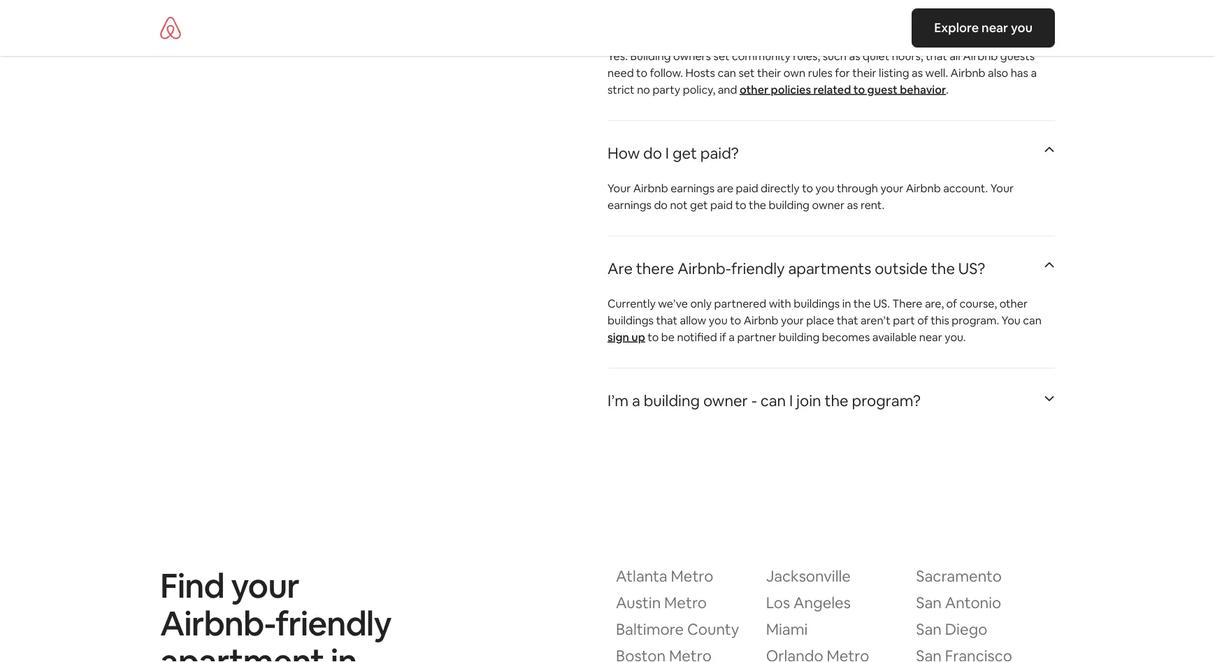 Task type: describe. For each thing, give the bounding box(es) containing it.
airbnb‑friendly
[[160, 602, 391, 646]]

san diego link
[[917, 619, 1056, 647]]

atlanta metro austin metro baltimore county
[[616, 566, 739, 639]]

atlanta metro link
[[616, 566, 755, 594]]

airbnb down all
[[951, 66, 986, 80]]

own
[[784, 66, 806, 80]]

are there airbnb-friendly apartments outside the us?
[[608, 259, 986, 278]]

there for rules
[[636, 11, 675, 31]]

partner
[[738, 330, 777, 344]]

owner inside your airbnb earnings are paid directly to you through your airbnb account. your earnings do not get paid to the building owner as rent.
[[812, 198, 845, 212]]

directly
[[761, 181, 800, 195]]

paid?
[[701, 143, 739, 163]]

only
[[691, 296, 712, 311]]

miami
[[766, 619, 808, 639]]

building
[[631, 49, 671, 63]]

rules,
[[793, 49, 821, 63]]

are there rules for how guests should behave?
[[608, 11, 933, 31]]

with
[[769, 296, 792, 311]]

explore near you button
[[912, 8, 1056, 48]]

are,
[[925, 296, 944, 311]]

can inside yes. building owners set community rules, such as quiet hours, that all airbnb guests need to follow. hosts can set their own rules for their listing as well. airbnb also has a strict no party policy, and
[[718, 66, 737, 80]]

airbnb-
[[678, 259, 732, 278]]

such
[[823, 49, 847, 63]]

building inside your airbnb earnings are paid directly to you through your airbnb account. your earnings do not get paid to the building owner as rent.
[[769, 198, 810, 212]]

1 vertical spatial set
[[739, 66, 755, 80]]

you inside explore near you button
[[1011, 20, 1033, 36]]

strict
[[608, 82, 635, 97]]

how do i get paid?
[[608, 143, 739, 163]]

other policies related to guest behavior .
[[740, 82, 949, 97]]

hosts
[[686, 66, 716, 80]]

to down partnered
[[730, 313, 742, 327]]

if
[[720, 330, 727, 344]]

sacramento
[[917, 566, 1002, 586]]

diego
[[946, 619, 988, 639]]

also
[[988, 66, 1009, 80]]

to inside yes. building owners set community rules, such as quiet hours, that all airbnb guests need to follow. hosts can set their own rules for their listing as well. airbnb also has a strict no party policy, and
[[637, 66, 648, 80]]

0 vertical spatial rules
[[678, 11, 712, 31]]

0 horizontal spatial guests
[[773, 11, 820, 31]]

other policies related to guest behavior link
[[740, 82, 947, 97]]

antonio
[[946, 593, 1002, 613]]

airbnb inside currently we've only partnered with buildings in the us. there are, of course, other buildings that allow you to airbnb your place that aren't part of this program. you can sign up to be notified if a partner building becomes available near you.
[[744, 313, 779, 327]]

you.
[[945, 330, 966, 344]]

find
[[160, 564, 224, 608]]

quiet
[[863, 49, 890, 63]]

that inside yes. building owners set community rules, such as quiet hours, that all airbnb guests need to follow. hosts can set their own rules for their listing as well. airbnb also has a strict no party policy, and
[[926, 49, 948, 63]]

the left us?
[[932, 259, 956, 278]]

baltimore
[[616, 619, 684, 639]]

1 their from the left
[[758, 66, 782, 80]]

the inside currently we've only partnered with buildings in the us. there are, of course, other buildings that allow you to airbnb your place that aren't part of this program. you can sign up to be notified if a partner building becomes available near you.
[[854, 296, 871, 311]]

0 horizontal spatial that
[[656, 313, 678, 327]]

yes. building owners set community rules, such as quiet hours, that all airbnb guests need to follow. hosts can set their own rules for their listing as well. airbnb also has a strict no party policy, and
[[608, 49, 1037, 97]]

up
[[632, 330, 645, 344]]

no
[[637, 82, 650, 97]]

has
[[1011, 66, 1029, 80]]

there for airbnb-
[[636, 259, 675, 278]]

2 their from the left
[[853, 66, 877, 80]]

1 san from the top
[[917, 593, 942, 613]]

1 vertical spatial buildings
[[608, 313, 654, 327]]

find your airbnb‑friendly apartment 
[[160, 564, 391, 662]]

1 horizontal spatial paid
[[736, 181, 759, 195]]

2 san from the top
[[917, 619, 942, 639]]

los
[[766, 593, 791, 613]]

you inside your airbnb earnings are paid directly to you through your airbnb account. your earnings do not get paid to the building owner as rent.
[[816, 181, 835, 195]]

notified
[[677, 330, 718, 344]]

jacksonville link
[[766, 566, 905, 594]]

listing
[[879, 66, 910, 80]]

you
[[1002, 313, 1021, 327]]

rules inside yes. building owners set community rules, such as quiet hours, that all airbnb guests need to follow. hosts can set their own rules for their listing as well. airbnb also has a strict no party policy, and
[[808, 66, 833, 80]]

0 vertical spatial for
[[715, 11, 736, 31]]

place
[[807, 313, 835, 327]]

to right the directly at the top
[[802, 181, 814, 195]]

sacramento san antonio san diego
[[917, 566, 1002, 639]]

to left guest
[[854, 82, 865, 97]]

available
[[873, 330, 917, 344]]

0 horizontal spatial earnings
[[608, 198, 652, 212]]

airbnb up the also
[[963, 49, 998, 63]]

.
[[947, 82, 949, 97]]

2 your from the left
[[991, 181, 1014, 195]]

0 vertical spatial metro
[[671, 566, 714, 586]]

1 vertical spatial metro
[[665, 593, 707, 613]]

join
[[797, 391, 822, 411]]

part
[[893, 313, 915, 327]]

1 vertical spatial of
[[918, 313, 929, 327]]

outside
[[875, 259, 928, 278]]

policy,
[[683, 82, 716, 97]]

angeles
[[794, 593, 851, 613]]

san antonio link
[[917, 593, 1056, 621]]

1 horizontal spatial can
[[761, 391, 786, 411]]

behavior
[[900, 82, 947, 97]]

jacksonville
[[766, 566, 851, 586]]



Task type: vqa. For each thing, say whether or not it's contained in the screenshot.
decide
no



Task type: locate. For each thing, give the bounding box(es) containing it.
0 vertical spatial do
[[644, 143, 662, 163]]

your down with
[[781, 313, 804, 327]]

to
[[637, 66, 648, 80], [854, 82, 865, 97], [802, 181, 814, 195], [736, 198, 747, 212], [730, 313, 742, 327], [648, 330, 659, 344]]

owner
[[812, 198, 845, 212], [704, 391, 748, 411]]

their down community
[[758, 66, 782, 80]]

i'm a building owner ‑ can i join the program?
[[608, 391, 921, 411]]

a inside yes. building owners set community rules, such as quiet hours, that all airbnb guests need to follow. hosts can set their own rules for their listing as well. airbnb also has a strict no party policy, and
[[1031, 66, 1037, 80]]

can inside currently we've only partnered with buildings in the us. there are, of course, other buildings that allow you to airbnb your place that aren't part of this program. you can sign up to be notified if a partner building becomes available near you.
[[1024, 313, 1042, 327]]

a right i'm
[[632, 391, 641, 411]]

for
[[715, 11, 736, 31], [835, 66, 850, 80]]

owner down through
[[812, 198, 845, 212]]

program.
[[952, 313, 1000, 327]]

i
[[666, 143, 669, 163], [790, 391, 793, 411]]

airbnb up partner
[[744, 313, 779, 327]]

0 horizontal spatial you
[[709, 313, 728, 327]]

2 horizontal spatial can
[[1024, 313, 1042, 327]]

need
[[608, 66, 634, 80]]

1 vertical spatial earnings
[[608, 198, 652, 212]]

can right ‑
[[761, 391, 786, 411]]

in
[[843, 296, 852, 311]]

allow
[[680, 313, 707, 327]]

1 horizontal spatial for
[[835, 66, 850, 80]]

sign
[[608, 330, 629, 344]]

0 horizontal spatial paid
[[711, 198, 733, 212]]

you
[[1011, 20, 1033, 36], [816, 181, 835, 195], [709, 313, 728, 327]]

currently we've only partnered with buildings in the us. there are, of course, other buildings that allow you to airbnb your place that aren't part of this program. you can sign up to be notified if a partner building becomes available near you.
[[608, 296, 1042, 344]]

1 horizontal spatial of
[[947, 296, 958, 311]]

san
[[917, 593, 942, 613], [917, 619, 942, 639]]

0 vertical spatial a
[[1031, 66, 1037, 80]]

1 horizontal spatial your
[[781, 313, 804, 327]]

get left paid?
[[673, 143, 697, 163]]

1 vertical spatial you
[[816, 181, 835, 195]]

0 vertical spatial other
[[740, 82, 769, 97]]

0 horizontal spatial your
[[608, 181, 631, 195]]

that up 'be'
[[656, 313, 678, 327]]

0 vertical spatial buildings
[[794, 296, 840, 311]]

your inside your airbnb earnings are paid directly to you through your airbnb account. your earnings do not get paid to the building owner as rent.
[[881, 181, 904, 195]]

0 horizontal spatial buildings
[[608, 313, 654, 327]]

buildings down currently at the top
[[608, 313, 654, 327]]

for left how
[[715, 11, 736, 31]]

building down place on the right
[[779, 330, 820, 344]]

your up the apartment on the bottom
[[231, 564, 299, 608]]

austin
[[616, 593, 661, 613]]

are up currently at the top
[[608, 259, 633, 278]]

buildings up place on the right
[[794, 296, 840, 311]]

1 vertical spatial owner
[[704, 391, 748, 411]]

buildings
[[794, 296, 840, 311], [608, 313, 654, 327]]

1 vertical spatial for
[[835, 66, 850, 80]]

1 vertical spatial rules
[[808, 66, 833, 80]]

other up you
[[1000, 296, 1028, 311]]

1 horizontal spatial other
[[1000, 296, 1028, 311]]

as up behavior
[[912, 66, 923, 80]]

metro up austin metro link
[[671, 566, 714, 586]]

there
[[636, 11, 675, 31], [636, 259, 675, 278]]

near inside button
[[982, 20, 1009, 36]]

2 horizontal spatial that
[[926, 49, 948, 63]]

0 vertical spatial there
[[636, 11, 675, 31]]

1 vertical spatial san
[[917, 619, 942, 639]]

san down sacramento at the right bottom of the page
[[917, 593, 942, 613]]

all
[[950, 49, 961, 63]]

the right in
[[854, 296, 871, 311]]

0 vertical spatial earnings
[[671, 181, 715, 195]]

explore
[[935, 20, 979, 36]]

guests inside yes. building owners set community rules, such as quiet hours, that all airbnb guests need to follow. hosts can set their own rules for their listing as well. airbnb also has a strict no party policy, and
[[1001, 49, 1035, 63]]

rent.
[[861, 198, 885, 212]]

0 vertical spatial san
[[917, 593, 942, 613]]

owners
[[674, 49, 711, 63]]

for up other policies related to guest behavior link
[[835, 66, 850, 80]]

1 vertical spatial your
[[781, 313, 804, 327]]

to down paid?
[[736, 198, 747, 212]]

san left diego
[[917, 619, 942, 639]]

that up well.
[[926, 49, 948, 63]]

there
[[893, 296, 923, 311]]

you left through
[[816, 181, 835, 195]]

1 vertical spatial paid
[[711, 198, 733, 212]]

of right are, at right
[[947, 296, 958, 311]]

0 vertical spatial get
[[673, 143, 697, 163]]

2 vertical spatial a
[[632, 391, 641, 411]]

your up rent.
[[881, 181, 904, 195]]

guests up has on the right of the page
[[1001, 49, 1035, 63]]

0 vertical spatial are
[[608, 11, 633, 31]]

friendly
[[732, 259, 785, 278]]

0 horizontal spatial their
[[758, 66, 782, 80]]

near inside currently we've only partnered with buildings in the us. there are, of course, other buildings that allow you to airbnb your place that aren't part of this program. you can sign up to be notified if a partner building becomes available near you.
[[920, 330, 943, 344]]

1 vertical spatial i
[[790, 391, 793, 411]]

1 horizontal spatial that
[[837, 313, 859, 327]]

the down the directly at the top
[[749, 198, 767, 212]]

explore airbnb‑friendly apartments in other cities element
[[616, 566, 1056, 662]]

and
[[718, 82, 738, 97]]

paid
[[736, 181, 759, 195], [711, 198, 733, 212]]

set up hosts
[[714, 49, 730, 63]]

guest
[[868, 82, 898, 97]]

get right not
[[690, 198, 708, 212]]

airbnb
[[963, 49, 998, 63], [951, 66, 986, 80], [634, 181, 668, 195], [906, 181, 941, 195], [744, 313, 779, 327]]

0 vertical spatial your
[[881, 181, 904, 195]]

rules up owners
[[678, 11, 712, 31]]

1 horizontal spatial buildings
[[794, 296, 840, 311]]

paid right are
[[736, 181, 759, 195]]

0 horizontal spatial other
[[740, 82, 769, 97]]

2 vertical spatial building
[[644, 391, 700, 411]]

0 horizontal spatial rules
[[678, 11, 712, 31]]

1 vertical spatial can
[[1024, 313, 1042, 327]]

2 vertical spatial your
[[231, 564, 299, 608]]

the inside your airbnb earnings are paid directly to you through your airbnb account. your earnings do not get paid to the building owner as rent.
[[749, 198, 767, 212]]

jacksonville los angeles miami
[[766, 566, 851, 639]]

1 horizontal spatial a
[[729, 330, 735, 344]]

0 horizontal spatial your
[[231, 564, 299, 608]]

near down this
[[920, 330, 943, 344]]

you inside currently we've only partnered with buildings in the us. there are, of course, other buildings that allow you to airbnb your place that aren't part of this program. you can sign up to be notified if a partner building becomes available near you.
[[709, 313, 728, 327]]

us?
[[959, 259, 986, 278]]

1 your from the left
[[608, 181, 631, 195]]

for inside yes. building owners set community rules, such as quiet hours, that all airbnb guests need to follow. hosts can set their own rules for their listing as well. airbnb also has a strict no party policy, and
[[835, 66, 850, 80]]

your right the account.
[[991, 181, 1014, 195]]

aren't
[[861, 313, 891, 327]]

a right if
[[729, 330, 735, 344]]

behave?
[[874, 11, 933, 31]]

do left not
[[654, 198, 668, 212]]

you up has on the right of the page
[[1011, 20, 1033, 36]]

1 horizontal spatial earnings
[[671, 181, 715, 195]]

that down in
[[837, 313, 859, 327]]

atlanta
[[616, 566, 668, 586]]

are for are there rules for how guests should behave?
[[608, 11, 633, 31]]

party
[[653, 82, 681, 97]]

earnings
[[671, 181, 715, 195], [608, 198, 652, 212]]

2 vertical spatial can
[[761, 391, 786, 411]]

building down the directly at the top
[[769, 198, 810, 212]]

1 vertical spatial building
[[779, 330, 820, 344]]

0 horizontal spatial of
[[918, 313, 929, 327]]

miami link
[[766, 619, 905, 647]]

explore near you
[[935, 20, 1033, 36]]

your inside currently we've only partnered with buildings in the us. there are, of course, other buildings that allow you to airbnb your place that aren't part of this program. you can sign up to be notified if a partner building becomes available near you.
[[781, 313, 804, 327]]

becomes
[[822, 330, 870, 344]]

a inside currently we've only partnered with buildings in the us. there are, of course, other buildings that allow you to airbnb your place that aren't part of this program. you can sign up to be notified if a partner building becomes available near you.
[[729, 330, 735, 344]]

i left join
[[790, 391, 793, 411]]

owner left ‑
[[704, 391, 748, 411]]

your airbnb earnings are paid directly to you through your airbnb account. your earnings do not get paid to the building owner as rent.
[[608, 181, 1014, 212]]

apartment
[[160, 640, 324, 662]]

set down community
[[739, 66, 755, 80]]

1 vertical spatial are
[[608, 259, 633, 278]]

1 are from the top
[[608, 11, 633, 31]]

account.
[[944, 181, 989, 195]]

can right you
[[1024, 313, 1042, 327]]

1 vertical spatial a
[[729, 330, 735, 344]]

0 vertical spatial guests
[[773, 11, 820, 31]]

your inside find your airbnb‑friendly apartment
[[231, 564, 299, 608]]

building inside currently we've only partnered with buildings in the us. there are, of course, other buildings that allow you to airbnb your place that aren't part of this program. you can sign up to be notified if a partner building becomes available near you.
[[779, 330, 820, 344]]

sacramento link
[[917, 566, 1056, 594]]

0 vertical spatial set
[[714, 49, 730, 63]]

there up we've
[[636, 259, 675, 278]]

0 vertical spatial owner
[[812, 198, 845, 212]]

a right has on the right of the page
[[1031, 66, 1037, 80]]

airbnb down how do i get paid?
[[634, 181, 668, 195]]

their
[[758, 66, 782, 80], [853, 66, 877, 80]]

related
[[814, 82, 852, 97]]

metro
[[671, 566, 714, 586], [665, 593, 707, 613]]

to left 'be'
[[648, 330, 659, 344]]

2 vertical spatial you
[[709, 313, 728, 327]]

0 vertical spatial i
[[666, 143, 669, 163]]

there up building on the right
[[636, 11, 675, 31]]

1 horizontal spatial guests
[[1001, 49, 1035, 63]]

1 horizontal spatial your
[[991, 181, 1014, 195]]

do inside your airbnb earnings are paid directly to you through your airbnb account. your earnings do not get paid to the building owner as rent.
[[654, 198, 668, 212]]

i right how
[[666, 143, 669, 163]]

near right explore
[[982, 20, 1009, 36]]

2 vertical spatial as
[[847, 198, 859, 212]]

0 vertical spatial building
[[769, 198, 810, 212]]

should
[[823, 11, 870, 31]]

as
[[850, 49, 861, 63], [912, 66, 923, 80], [847, 198, 859, 212]]

can up and
[[718, 66, 737, 80]]

course,
[[960, 296, 998, 311]]

0 horizontal spatial owner
[[704, 391, 748, 411]]

rules up related
[[808, 66, 833, 80]]

i'm
[[608, 391, 629, 411]]

your down how
[[608, 181, 631, 195]]

1 horizontal spatial you
[[816, 181, 835, 195]]

2 are from the top
[[608, 259, 633, 278]]

1 vertical spatial as
[[912, 66, 923, 80]]

building
[[769, 198, 810, 212], [779, 330, 820, 344], [644, 391, 700, 411]]

1 vertical spatial other
[[1000, 296, 1028, 311]]

as right such
[[850, 49, 861, 63]]

0 horizontal spatial set
[[714, 49, 730, 63]]

as inside your airbnb earnings are paid directly to you through your airbnb account. your earnings do not get paid to the building owner as rent.
[[847, 198, 859, 212]]

county
[[688, 619, 739, 639]]

1 vertical spatial get
[[690, 198, 708, 212]]

metro up baltimore county link on the right bottom of page
[[665, 593, 707, 613]]

that
[[926, 49, 948, 63], [656, 313, 678, 327], [837, 313, 859, 327]]

how
[[739, 11, 769, 31]]

policies
[[771, 82, 811, 97]]

0 horizontal spatial for
[[715, 11, 736, 31]]

earnings up not
[[671, 181, 715, 195]]

are for are there airbnb-friendly apartments outside the us?
[[608, 259, 633, 278]]

2 horizontal spatial you
[[1011, 20, 1033, 36]]

follow.
[[650, 66, 683, 80]]

other
[[740, 82, 769, 97], [1000, 296, 1028, 311]]

1 horizontal spatial i
[[790, 391, 793, 411]]

as down through
[[847, 198, 859, 212]]

guests up rules,
[[773, 11, 820, 31]]

the right join
[[825, 391, 849, 411]]

1 vertical spatial do
[[654, 198, 668, 212]]

2 there from the top
[[636, 259, 675, 278]]

0 vertical spatial of
[[947, 296, 958, 311]]

0 vertical spatial paid
[[736, 181, 759, 195]]

partnered
[[715, 296, 767, 311]]

0 horizontal spatial near
[[920, 330, 943, 344]]

airbnb left the account.
[[906, 181, 941, 195]]

other right and
[[740, 82, 769, 97]]

do right how
[[644, 143, 662, 163]]

to up no
[[637, 66, 648, 80]]

1 vertical spatial near
[[920, 330, 943, 344]]

their down quiet
[[853, 66, 877, 80]]

be
[[662, 330, 675, 344]]

yes.
[[608, 49, 628, 63]]

apartments
[[789, 259, 872, 278]]

building right i'm
[[644, 391, 700, 411]]

1 vertical spatial guests
[[1001, 49, 1035, 63]]

0 horizontal spatial can
[[718, 66, 737, 80]]

we've
[[658, 296, 688, 311]]

1 horizontal spatial near
[[982, 20, 1009, 36]]

us.
[[874, 296, 890, 311]]

not
[[670, 198, 688, 212]]

1 horizontal spatial rules
[[808, 66, 833, 80]]

well.
[[926, 66, 949, 80]]

austin metro link
[[616, 593, 755, 621]]

currently
[[608, 296, 656, 311]]

earnings left not
[[608, 198, 652, 212]]

2 horizontal spatial a
[[1031, 66, 1037, 80]]

0 horizontal spatial a
[[632, 391, 641, 411]]

1 horizontal spatial owner
[[812, 198, 845, 212]]

‑
[[752, 391, 757, 411]]

1 there from the top
[[636, 11, 675, 31]]

paid down are
[[711, 198, 733, 212]]

program?
[[852, 391, 921, 411]]

0 vertical spatial you
[[1011, 20, 1033, 36]]

you up if
[[709, 313, 728, 327]]

2 horizontal spatial your
[[881, 181, 904, 195]]

of left this
[[918, 313, 929, 327]]

can
[[718, 66, 737, 80], [1024, 313, 1042, 327], [761, 391, 786, 411]]

1 vertical spatial there
[[636, 259, 675, 278]]

0 horizontal spatial i
[[666, 143, 669, 163]]

through
[[837, 181, 879, 195]]

are
[[717, 181, 734, 195]]

0 vertical spatial near
[[982, 20, 1009, 36]]

1 horizontal spatial set
[[739, 66, 755, 80]]

0 vertical spatial can
[[718, 66, 737, 80]]

are up yes.
[[608, 11, 633, 31]]

1 horizontal spatial their
[[853, 66, 877, 80]]

other inside currently we've only partnered with buildings in the us. there are, of course, other buildings that allow you to airbnb your place that aren't part of this program. you can sign up to be notified if a partner building becomes available near you.
[[1000, 296, 1028, 311]]

get inside your airbnb earnings are paid directly to you through your airbnb account. your earnings do not get paid to the building owner as rent.
[[690, 198, 708, 212]]

0 vertical spatial as
[[850, 49, 861, 63]]

how
[[608, 143, 640, 163]]

los angeles link
[[766, 593, 905, 621]]



